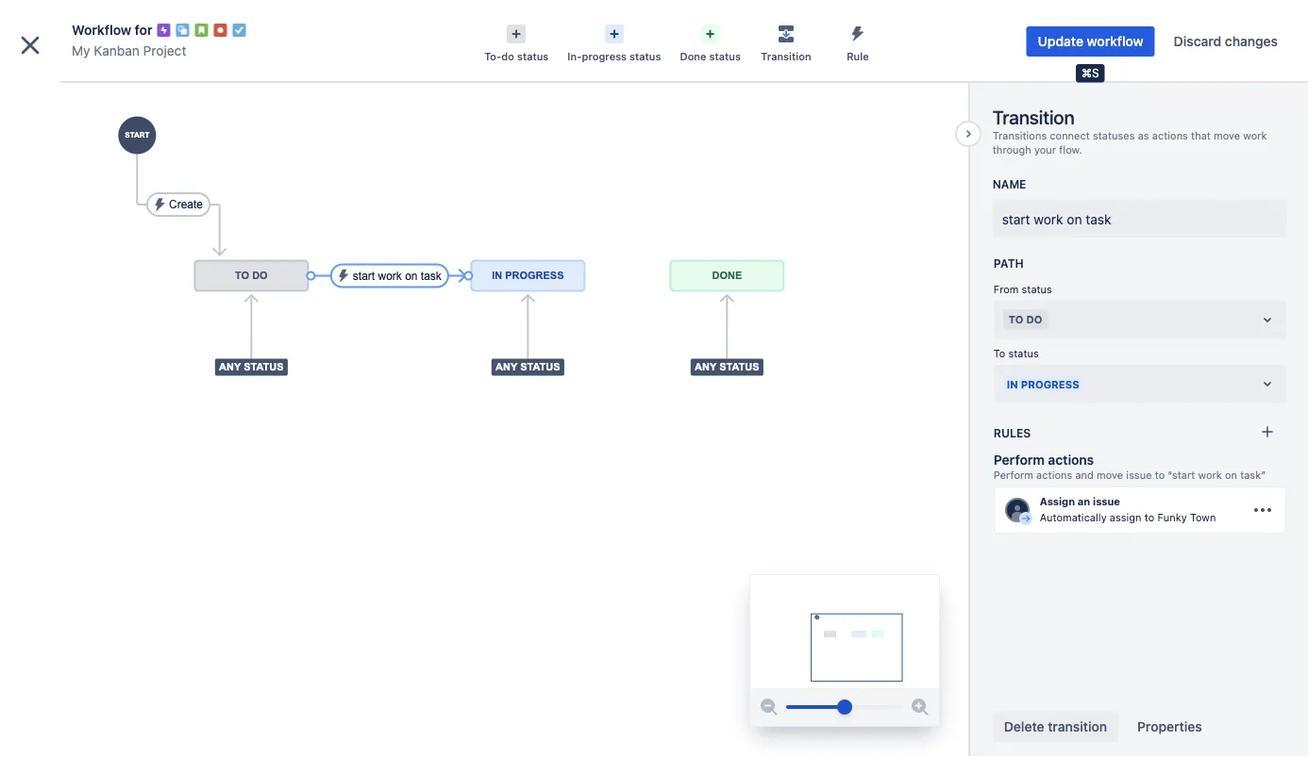 Task type: vqa. For each thing, say whether or not it's contained in the screenshot.
THE STATUS within the DONE STATUS Popup Button
yes



Task type: describe. For each thing, give the bounding box(es) containing it.
progress
[[582, 51, 627, 63]]

in progress
[[1007, 378, 1080, 391]]

to status
[[994, 348, 1039, 360]]

start work on task
[[1002, 211, 1111, 227]]

project
[[107, 103, 145, 116]]

transition transitions connect statuses as actions that move work through your flow.
[[993, 106, 1267, 156]]

0 horizontal spatial project
[[49, 148, 92, 164]]

status for to status
[[1009, 348, 1039, 360]]

as
[[1138, 129, 1149, 142]]

add rule image
[[1260, 425, 1275, 440]]

zoom in image
[[909, 697, 931, 719]]

assign
[[1040, 496, 1075, 508]]

To status text field
[[1003, 375, 1007, 393]]

from
[[994, 284, 1019, 296]]

that
[[1191, 129, 1211, 142]]

2 vertical spatial actions
[[1037, 469, 1073, 482]]

progress
[[1021, 378, 1080, 391]]

primary element
[[11, 0, 950, 52]]

done
[[680, 51, 706, 63]]

update workflow
[[1038, 34, 1144, 49]]

in-progress status button
[[558, 19, 671, 64]]

close workflow editor image
[[15, 30, 45, 60]]

to-do status button
[[475, 19, 558, 64]]

status right do
[[517, 51, 549, 63]]

open image
[[1256, 373, 1279, 395]]

transition for transition transitions connect statuses as actions that move work through your flow.
[[993, 106, 1075, 128]]

your
[[1035, 144, 1056, 156]]

you're in the workflow viewfinder, use the arrow keys to move it element
[[750, 576, 939, 689]]

connect
[[1050, 129, 1090, 142]]

done status button
[[671, 19, 750, 64]]

0 horizontal spatial on
[[1067, 211, 1082, 227]]

path
[[994, 257, 1024, 270]]

status for done status
[[709, 51, 741, 63]]

zoom out image
[[758, 697, 780, 719]]

"start
[[1168, 469, 1195, 482]]

⌘s
[[1082, 67, 1099, 80]]

create
[[699, 18, 741, 34]]

update
[[1038, 34, 1084, 49]]

flow.
[[1059, 144, 1082, 156]]

workflow
[[72, 22, 131, 38]]

settings
[[96, 148, 145, 164]]

1 vertical spatial actions
[[1048, 452, 1094, 468]]

software project
[[57, 103, 145, 116]]

discard changes button
[[1163, 26, 1289, 57]]

automatically
[[1040, 512, 1107, 524]]

assign
[[1110, 512, 1142, 524]]

done status
[[680, 51, 741, 63]]

2 perform from the top
[[994, 469, 1034, 482]]

software
[[57, 103, 104, 116]]

task"
[[1240, 469, 1266, 482]]

1 perform from the top
[[994, 452, 1045, 468]]

0 horizontal spatial work
[[1034, 211, 1063, 227]]

properties button
[[1126, 713, 1214, 743]]

project inside transition dialog
[[143, 43, 186, 59]]

to-
[[484, 51, 501, 63]]

an
[[1078, 496, 1090, 508]]

create button
[[688, 11, 752, 41]]

in-progress status
[[568, 51, 661, 63]]

my kanban project
[[72, 43, 186, 59]]

issue inside perform actions perform actions and move issue to "start work on task"
[[1126, 469, 1152, 482]]

project settings
[[49, 148, 145, 164]]

in-
[[568, 51, 582, 63]]

and
[[1076, 469, 1094, 482]]

discard
[[1174, 34, 1222, 49]]

rule - more actions image
[[1251, 499, 1274, 522]]

open image
[[1256, 309, 1279, 331]]

for
[[135, 22, 153, 38]]

rule button
[[822, 19, 894, 64]]

status for from status
[[1022, 284, 1052, 296]]

rule
[[847, 51, 869, 63]]

update workflow button
[[1027, 26, 1155, 57]]

my
[[72, 43, 90, 59]]

changes
[[1225, 34, 1278, 49]]

transition dialog
[[0, 0, 1308, 758]]

issue inside the assign an issue automatically assign to funky town
[[1093, 496, 1120, 508]]

⌘s tooltip
[[1076, 64, 1105, 83]]



Task type: locate. For each thing, give the bounding box(es) containing it.
task
[[1086, 211, 1111, 227]]

move
[[1214, 129, 1241, 142], [1097, 469, 1123, 482]]

0 vertical spatial to
[[1155, 469, 1165, 482]]

do
[[1026, 314, 1043, 326]]

properties
[[1137, 720, 1202, 735]]

status
[[517, 51, 549, 63], [630, 51, 661, 63], [709, 51, 741, 63], [1022, 284, 1052, 296], [1009, 348, 1039, 360]]

transition up transitions
[[993, 106, 1075, 128]]

work right "start
[[1198, 469, 1222, 482]]

create banner
[[0, 0, 1308, 53]]

work right 'that'
[[1243, 129, 1267, 142]]

to inside the assign an issue automatically assign to funky town
[[1145, 512, 1155, 524]]

0 vertical spatial actions
[[1152, 129, 1188, 142]]

1 vertical spatial on
[[1225, 469, 1238, 482]]

work right start at right top
[[1034, 211, 1063, 227]]

to left do
[[1009, 314, 1024, 326]]

transitions
[[993, 129, 1047, 142]]

group
[[15, 182, 196, 382]]

1 horizontal spatial move
[[1214, 129, 1241, 142]]

2 horizontal spatial work
[[1243, 129, 1267, 142]]

0 vertical spatial project
[[143, 43, 186, 59]]

1 vertical spatial to
[[1145, 512, 1155, 524]]

1 horizontal spatial to
[[1009, 314, 1024, 326]]

1 vertical spatial perform
[[994, 469, 1034, 482]]

0 vertical spatial work
[[1243, 129, 1267, 142]]

in
[[1007, 378, 1018, 391]]

delete
[[1004, 720, 1045, 735]]

0 horizontal spatial to
[[994, 348, 1006, 360]]

actions inside transition transitions connect statuses as actions that move work through your flow.
[[1152, 129, 1188, 142]]

start
[[1002, 211, 1030, 227]]

status up the in at right
[[1009, 348, 1039, 360]]

transition
[[1048, 720, 1107, 735]]

transition inside transition transitions connect statuses as actions that move work through your flow.
[[993, 106, 1075, 128]]

to
[[1155, 469, 1165, 482], [1145, 512, 1155, 524]]

0 horizontal spatial transition
[[761, 51, 811, 63]]

my kanban project link
[[72, 40, 186, 62]]

status right progress
[[630, 51, 661, 63]]

issue right an
[[1093, 496, 1120, 508]]

1 vertical spatial to
[[994, 348, 1006, 360]]

status up do
[[1022, 284, 1052, 296]]

project down software
[[49, 148, 92, 164]]

1 horizontal spatial work
[[1198, 469, 1222, 482]]

to left "start
[[1155, 469, 1165, 482]]

0 vertical spatial move
[[1214, 129, 1241, 142]]

town
[[1190, 512, 1216, 524]]

1 vertical spatial move
[[1097, 469, 1123, 482]]

project settings link
[[8, 137, 219, 175]]

delete transition button
[[993, 713, 1119, 743]]

workflow
[[1087, 34, 1144, 49]]

1 horizontal spatial transition
[[993, 106, 1075, 128]]

workflow for
[[72, 22, 153, 38]]

move right and
[[1097, 469, 1123, 482]]

funky
[[1158, 512, 1187, 524]]

move inside perform actions perform actions and move issue to "start work on task"
[[1097, 469, 1123, 482]]

transition
[[761, 51, 811, 63], [993, 106, 1075, 128]]

actions up and
[[1048, 452, 1094, 468]]

perform actions perform actions and move issue to "start work on task"
[[994, 452, 1266, 482]]

issue up the assign an issue automatically assign to funky town on the right bottom of the page
[[1126, 469, 1152, 482]]

move right 'that'
[[1214, 129, 1241, 142]]

discard changes
[[1174, 34, 1278, 49]]

Search field
[[950, 11, 1138, 41]]

1 horizontal spatial issue
[[1126, 469, 1152, 482]]

to up to status text box
[[994, 348, 1006, 360]]

2 vertical spatial work
[[1198, 469, 1222, 482]]

actions up assign
[[1037, 469, 1073, 482]]

work inside transition transitions connect statuses as actions that move work through your flow.
[[1243, 129, 1267, 142]]

0 vertical spatial transition
[[761, 51, 811, 63]]

assign an issue automatically assign to funky town
[[1040, 496, 1216, 524]]

actions
[[1152, 129, 1188, 142], [1048, 452, 1094, 468], [1037, 469, 1073, 482]]

do
[[501, 51, 514, 63]]

kanban
[[94, 43, 140, 59]]

project
[[143, 43, 186, 59], [49, 148, 92, 164]]

1 vertical spatial work
[[1034, 211, 1063, 227]]

on left task on the right top
[[1067, 211, 1082, 227]]

actions right as
[[1152, 129, 1188, 142]]

from status
[[994, 284, 1052, 296]]

work inside perform actions perform actions and move issue to "start work on task"
[[1198, 469, 1222, 482]]

issue
[[1126, 469, 1152, 482], [1093, 496, 1120, 508]]

move inside transition transitions connect statuses as actions that move work through your flow.
[[1214, 129, 1241, 142]]

transition for transition
[[761, 51, 811, 63]]

perform
[[994, 452, 1045, 468], [994, 469, 1034, 482]]

transition inside popup button
[[761, 51, 811, 63]]

to
[[1009, 314, 1024, 326], [994, 348, 1006, 360]]

statuses
[[1093, 129, 1135, 142]]

transition button
[[750, 19, 822, 64]]

0 vertical spatial perform
[[994, 452, 1045, 468]]

transition left rule in the top right of the page
[[761, 51, 811, 63]]

project down for
[[143, 43, 186, 59]]

status down create button at the top of page
[[709, 51, 741, 63]]

to-do status
[[484, 51, 549, 63]]

0 horizontal spatial move
[[1097, 469, 1123, 482]]

1 vertical spatial project
[[49, 148, 92, 164]]

1 horizontal spatial on
[[1225, 469, 1238, 482]]

Zoom level range field
[[786, 689, 903, 727]]

delete transition
[[1004, 720, 1107, 735]]

to do
[[1009, 314, 1043, 326]]

1 horizontal spatial project
[[143, 43, 186, 59]]

jira software image
[[49, 15, 176, 37], [49, 15, 176, 37]]

0 vertical spatial to
[[1009, 314, 1024, 326]]

work
[[1243, 129, 1267, 142], [1034, 211, 1063, 227], [1198, 469, 1222, 482]]

on
[[1067, 211, 1082, 227], [1225, 469, 1238, 482]]

to left funky
[[1145, 512, 1155, 524]]

to for to status
[[994, 348, 1006, 360]]

rules
[[994, 427, 1031, 440]]

to inside perform actions perform actions and move issue to "start work on task"
[[1155, 469, 1165, 482]]

name
[[993, 178, 1027, 191]]

1 vertical spatial transition
[[993, 106, 1075, 128]]

0 vertical spatial issue
[[1126, 469, 1152, 482]]

on left task"
[[1225, 469, 1238, 482]]

0 horizontal spatial issue
[[1093, 496, 1120, 508]]

through
[[993, 144, 1032, 156]]

to for to do
[[1009, 314, 1024, 326]]

1 vertical spatial issue
[[1093, 496, 1120, 508]]

0 vertical spatial on
[[1067, 211, 1082, 227]]

on inside perform actions perform actions and move issue to "start work on task"
[[1225, 469, 1238, 482]]



